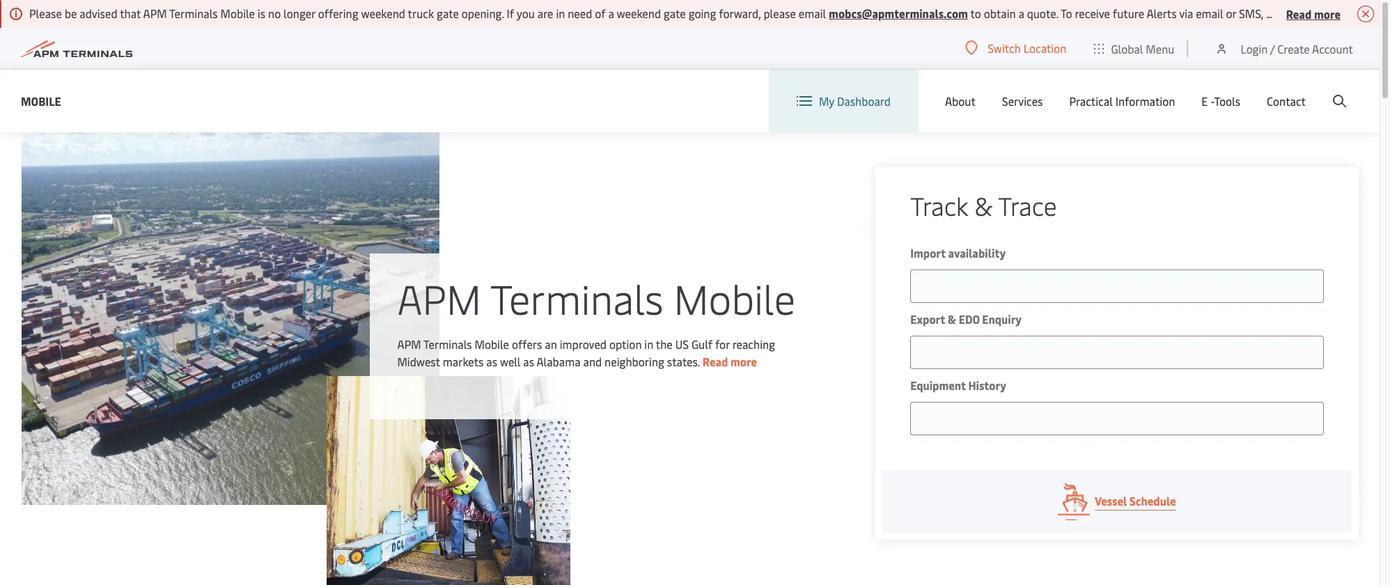 Task type: locate. For each thing, give the bounding box(es) containing it.
enquiry
[[982, 311, 1022, 327]]

please right the sms,
[[1266, 6, 1299, 21]]

1 horizontal spatial weekend
[[617, 6, 661, 21]]

read more down for
[[703, 354, 757, 369]]

read for read more button
[[1287, 6, 1312, 21]]

in right are
[[556, 6, 565, 21]]

please
[[764, 6, 796, 21], [1266, 6, 1299, 21]]

& for edo
[[948, 311, 957, 327]]

1 horizontal spatial please
[[1266, 6, 1299, 21]]

gate
[[437, 6, 459, 21], [664, 6, 686, 21]]

an
[[545, 336, 557, 351]]

read more for read more link
[[703, 354, 757, 369]]

a right of
[[609, 6, 614, 21]]

read more link
[[703, 354, 757, 369]]

as left well
[[487, 354, 498, 369]]

read
[[1287, 6, 1312, 21], [703, 354, 728, 369]]

export & edo enquiry
[[911, 311, 1022, 327]]

0 vertical spatial more
[[1314, 6, 1341, 21]]

1 vertical spatial read more
[[703, 354, 757, 369]]

mobile inside apm terminals mobile offers an improved option in the us gulf for reaching midwest markets as well as alabama and neighboring states.
[[475, 336, 509, 351]]

2 vertical spatial terminals
[[424, 336, 472, 351]]

0 vertical spatial terminals
[[169, 6, 218, 21]]

1 horizontal spatial read more
[[1287, 6, 1341, 21]]

option
[[609, 336, 642, 351]]

if
[[507, 6, 514, 21]]

vessel schedule
[[1095, 493, 1177, 509]]

menu
[[1146, 41, 1175, 56]]

in inside apm terminals mobile offers an improved option in the us gulf for reaching midwest markets as well as alabama and neighboring states.
[[645, 336, 654, 351]]

more up account
[[1314, 6, 1341, 21]]

as
[[487, 354, 498, 369], [523, 354, 534, 369]]

1 horizontal spatial terminals
[[424, 336, 472, 351]]

track & trace
[[911, 188, 1057, 222]]

mobile
[[221, 6, 255, 21], [21, 93, 61, 108], [674, 270, 796, 325], [475, 336, 509, 351]]

& left trace
[[975, 188, 993, 222]]

more
[[1314, 6, 1341, 21], [731, 354, 757, 369]]

&
[[975, 188, 993, 222], [948, 311, 957, 327]]

2 horizontal spatial terminals
[[490, 270, 664, 325]]

close alert image
[[1358, 6, 1374, 22]]

read down for
[[703, 354, 728, 369]]

gulf
[[692, 336, 713, 351]]

read more up the login / create account
[[1287, 6, 1341, 21]]

contact
[[1267, 93, 1306, 109]]

2 email from the left
[[1196, 6, 1224, 21]]

1 horizontal spatial as
[[523, 354, 534, 369]]

truck
[[408, 6, 434, 21]]

terminals inside apm terminals mobile offers an improved option in the us gulf for reaching midwest markets as well as alabama and neighboring states.
[[424, 336, 472, 351]]

1 horizontal spatial a
[[1019, 6, 1025, 21]]

read up the login / create account
[[1287, 6, 1312, 21]]

1 vertical spatial in
[[645, 336, 654, 351]]

please be advised that apm terminals mobile is no longer offering weekend truck gate opening. if you are in need of a weekend gate going forward, please email mobcs@apmterminals.com to obtain a quote. to receive future alerts via email or sms, please
[[29, 6, 1302, 21]]

1 vertical spatial terminals
[[490, 270, 664, 325]]

/
[[1271, 41, 1275, 56]]

more for read more button
[[1314, 6, 1341, 21]]

as down offers
[[523, 354, 534, 369]]

import availability
[[911, 245, 1006, 261]]

email
[[799, 6, 826, 21], [1196, 6, 1224, 21]]

weekend left truck
[[361, 6, 405, 21]]

offers
[[512, 336, 542, 351]]

0 horizontal spatial more
[[731, 354, 757, 369]]

import
[[911, 245, 946, 261]]

0 horizontal spatial weekend
[[361, 6, 405, 21]]

& left "edo"
[[948, 311, 957, 327]]

1 horizontal spatial gate
[[664, 6, 686, 21]]

need
[[568, 6, 592, 21]]

mobcs@apmterminals.com link
[[829, 6, 968, 21]]

1 horizontal spatial &
[[975, 188, 993, 222]]

1 horizontal spatial email
[[1196, 6, 1224, 21]]

going
[[689, 6, 716, 21]]

2 as from the left
[[523, 354, 534, 369]]

track
[[911, 188, 968, 222]]

opening.
[[462, 6, 504, 21]]

offering
[[318, 6, 359, 21]]

terminals for apm terminals mobile
[[490, 270, 664, 325]]

services
[[1002, 93, 1043, 109]]

dashboard
[[837, 93, 891, 109]]

login / create account
[[1241, 41, 1354, 56]]

1 vertical spatial more
[[731, 354, 757, 369]]

1 vertical spatial &
[[948, 311, 957, 327]]

1 a from the left
[[609, 6, 614, 21]]

switch location button
[[966, 40, 1067, 56]]

terminals up markets
[[424, 336, 472, 351]]

states.
[[667, 354, 700, 369]]

gate right truck
[[437, 6, 459, 21]]

in left the
[[645, 336, 654, 351]]

mobcs@apmterminals.com
[[829, 6, 968, 21]]

alabama
[[537, 354, 581, 369]]

terminals up improved
[[490, 270, 664, 325]]

& for trace
[[975, 188, 993, 222]]

more inside button
[[1314, 6, 1341, 21]]

switch location
[[988, 40, 1067, 56]]

the
[[656, 336, 673, 351]]

weekend
[[361, 6, 405, 21], [617, 6, 661, 21]]

read more
[[1287, 6, 1341, 21], [703, 354, 757, 369]]

obtain
[[984, 6, 1016, 21]]

and
[[583, 354, 602, 369]]

read inside button
[[1287, 6, 1312, 21]]

0 horizontal spatial please
[[764, 6, 796, 21]]

terminals right that
[[169, 6, 218, 21]]

apm inside apm terminals mobile offers an improved option in the us gulf for reaching midwest markets as well as alabama and neighboring states.
[[397, 336, 421, 351]]

1 horizontal spatial more
[[1314, 6, 1341, 21]]

weekend right of
[[617, 6, 661, 21]]

1 vertical spatial read
[[703, 354, 728, 369]]

please right forward,
[[764, 6, 796, 21]]

xin da yang zhou  docked at apm terminals mobile image
[[21, 132, 439, 505]]

future
[[1113, 6, 1145, 21]]

apm for apm terminals mobile offers an improved option in the us gulf for reaching midwest markets as well as alabama and neighboring states.
[[397, 336, 421, 351]]

2 a from the left
[[1019, 6, 1025, 21]]

0 vertical spatial read
[[1287, 6, 1312, 21]]

export
[[911, 311, 945, 327]]

apm terminals mobile offers an improved option in the us gulf for reaching midwest markets as well as alabama and neighboring states.
[[397, 336, 775, 369]]

0 vertical spatial read more
[[1287, 6, 1341, 21]]

0 horizontal spatial read
[[703, 354, 728, 369]]

0 vertical spatial &
[[975, 188, 993, 222]]

my
[[819, 93, 835, 109]]

you
[[517, 6, 535, 21]]

0 horizontal spatial &
[[948, 311, 957, 327]]

improved
[[560, 336, 607, 351]]

login
[[1241, 41, 1268, 56]]

alerts
[[1147, 6, 1177, 21]]

gate left going
[[664, 6, 686, 21]]

read for read more link
[[703, 354, 728, 369]]

0 horizontal spatial gate
[[437, 6, 459, 21]]

1 horizontal spatial in
[[645, 336, 654, 351]]

2 vertical spatial apm
[[397, 336, 421, 351]]

quote. to
[[1027, 6, 1073, 21]]

or
[[1226, 6, 1237, 21]]

reaching
[[733, 336, 775, 351]]

2 please from the left
[[1266, 6, 1299, 21]]

0 horizontal spatial as
[[487, 354, 498, 369]]

more for read more link
[[731, 354, 757, 369]]

0 horizontal spatial email
[[799, 6, 826, 21]]

in
[[556, 6, 565, 21], [645, 336, 654, 351]]

1 please from the left
[[764, 6, 796, 21]]

global menu
[[1111, 41, 1175, 56]]

0 vertical spatial in
[[556, 6, 565, 21]]

1 horizontal spatial read
[[1287, 6, 1312, 21]]

0 horizontal spatial a
[[609, 6, 614, 21]]

1 vertical spatial apm
[[397, 270, 481, 325]]

e
[[1202, 93, 1208, 109]]

a right the obtain
[[1019, 6, 1025, 21]]

are
[[538, 6, 553, 21]]

login / create account link
[[1215, 28, 1354, 69]]

more down reaching
[[731, 354, 757, 369]]

terminals
[[169, 6, 218, 21], [490, 270, 664, 325], [424, 336, 472, 351]]

midwest
[[397, 354, 440, 369]]

0 horizontal spatial read more
[[703, 354, 757, 369]]

create
[[1278, 41, 1310, 56]]

e -tools button
[[1202, 70, 1241, 132]]



Task type: describe. For each thing, give the bounding box(es) containing it.
1 as from the left
[[487, 354, 498, 369]]

us
[[676, 336, 689, 351]]

availability
[[948, 245, 1006, 261]]

practical
[[1070, 93, 1113, 109]]

my dashboard button
[[797, 70, 891, 132]]

of
[[595, 6, 606, 21]]

2 weekend from the left
[[617, 6, 661, 21]]

apm terminals mobile
[[397, 270, 796, 325]]

is
[[258, 6, 266, 21]]

0 horizontal spatial terminals
[[169, 6, 218, 21]]

trace
[[998, 188, 1057, 222]]

terminals for apm terminals mobile offers an improved option in the us gulf for reaching midwest markets as well as alabama and neighboring states.
[[424, 336, 472, 351]]

markets
[[443, 354, 484, 369]]

mobile secondary image
[[327, 376, 570, 585]]

location
[[1024, 40, 1067, 56]]

be
[[65, 6, 77, 21]]

e -tools
[[1202, 93, 1241, 109]]

apm for apm terminals mobile
[[397, 270, 481, 325]]

no
[[268, 6, 281, 21]]

practical information button
[[1070, 70, 1175, 132]]

0 horizontal spatial in
[[556, 6, 565, 21]]

read more button
[[1287, 5, 1341, 22]]

via
[[1180, 6, 1194, 21]]

forward,
[[719, 6, 761, 21]]

2 gate from the left
[[664, 6, 686, 21]]

advised
[[80, 6, 117, 21]]

account
[[1312, 41, 1354, 56]]

switch
[[988, 40, 1021, 56]]

sms,
[[1239, 6, 1264, 21]]

1 weekend from the left
[[361, 6, 405, 21]]

receive
[[1075, 6, 1110, 21]]

please
[[29, 6, 62, 21]]

that
[[120, 6, 141, 21]]

-
[[1211, 93, 1215, 109]]

global menu button
[[1081, 28, 1189, 69]]

vessel schedule link
[[883, 470, 1352, 533]]

to
[[971, 6, 981, 21]]

information
[[1116, 93, 1175, 109]]

1 gate from the left
[[437, 6, 459, 21]]

read more for read more button
[[1287, 6, 1341, 21]]

global
[[1111, 41, 1144, 56]]

mobile link
[[21, 92, 61, 110]]

about button
[[945, 70, 976, 132]]

contact button
[[1267, 70, 1306, 132]]

well
[[500, 354, 521, 369]]

my dashboard
[[819, 93, 891, 109]]

for
[[715, 336, 730, 351]]

equipment history
[[911, 378, 1007, 393]]

neighboring
[[605, 354, 665, 369]]

services button
[[1002, 70, 1043, 132]]

schedule
[[1130, 493, 1177, 509]]

practical information
[[1070, 93, 1175, 109]]

1 email from the left
[[799, 6, 826, 21]]

about
[[945, 93, 976, 109]]

0 vertical spatial apm
[[143, 6, 167, 21]]

equipment
[[911, 378, 966, 393]]

tools
[[1215, 93, 1241, 109]]

history
[[969, 378, 1007, 393]]

longer
[[284, 6, 315, 21]]

vessel
[[1095, 493, 1127, 509]]

edo
[[959, 311, 980, 327]]



Task type: vqa. For each thing, say whether or not it's contained in the screenshot.
If
yes



